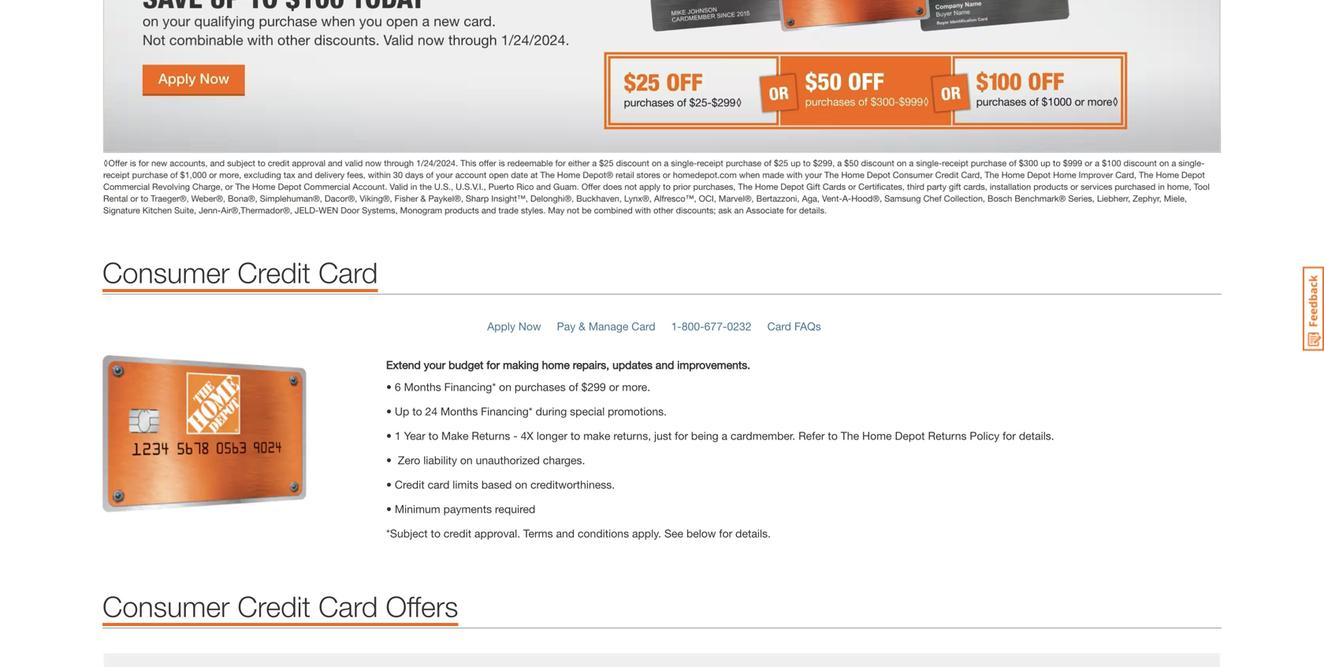 Task type: locate. For each thing, give the bounding box(es) containing it.
updates
[[613, 359, 653, 372]]

2 vertical spatial on
[[515, 478, 528, 491]]

to left credit
[[431, 527, 441, 540]]

details. right policy at the bottom right of page
[[1019, 430, 1055, 443]]

1 vertical spatial details.
[[736, 527, 771, 540]]

0 horizontal spatial details.
[[736, 527, 771, 540]]

or
[[609, 381, 619, 394]]

and right 'terms'
[[556, 527, 575, 540]]

1 vertical spatial •
[[386, 430, 392, 443]]

details. right below
[[736, 527, 771, 540]]

policy
[[970, 430, 1000, 443]]

0 vertical spatial financing*
[[444, 381, 496, 394]]

0 vertical spatial consumer
[[102, 256, 230, 289]]

• up to 24 months financing* during special promotions.
[[386, 405, 667, 418]]

*subject
[[386, 527, 428, 540]]

1
[[395, 430, 401, 443]]

• left 1 in the bottom of the page
[[386, 430, 392, 443]]

repairs,
[[573, 359, 610, 372]]

consumer
[[102, 256, 230, 289], [102, 590, 230, 623]]

apply.
[[632, 527, 662, 540]]

apply now
[[487, 320, 541, 333]]

0 vertical spatial •
[[386, 405, 392, 418]]

0 vertical spatial months
[[404, 381, 441, 394]]

consumer credit card
[[102, 256, 378, 289]]

on right based
[[515, 478, 528, 491]]

1 vertical spatial credit
[[238, 590, 311, 623]]

• minimum payments required
[[386, 503, 536, 516]]

returns,
[[614, 430, 651, 443]]

make
[[442, 430, 469, 443]]

returns left -
[[472, 430, 510, 443]]

• 1 year to make returns - 4x longer to make returns, just for being a cardmember. refer to the home depot returns policy for details.
[[386, 430, 1055, 443]]

approval.
[[475, 527, 520, 540]]

to left 24
[[412, 405, 422, 418]]

• left up
[[386, 405, 392, 418]]

1 horizontal spatial details.
[[1019, 430, 1055, 443]]

consumer for consumer credit card offers
[[102, 590, 230, 623]]

just
[[654, 430, 672, 443]]

unauthorized
[[476, 454, 540, 467]]

financing*
[[444, 381, 496, 394], [481, 405, 533, 418]]

for
[[487, 359, 500, 372], [675, 430, 688, 443], [1003, 430, 1016, 443], [719, 527, 733, 540]]

being
[[691, 430, 719, 443]]

refer
[[799, 430, 825, 443]]

extend
[[386, 359, 421, 372]]

pay
[[557, 320, 576, 333]]

and right updates
[[656, 359, 674, 372]]

apply
[[487, 320, 516, 333]]

returns left policy at the bottom right of page
[[928, 430, 967, 443]]

for right policy at the bottom right of page
[[1003, 430, 1016, 443]]

months up make
[[441, 405, 478, 418]]

1-800-677-0232
[[671, 320, 752, 333]]

now
[[519, 320, 541, 333]]

-
[[513, 430, 518, 443]]

payments
[[444, 503, 492, 516]]

0 horizontal spatial and
[[556, 527, 575, 540]]

2 • from the top
[[386, 430, 392, 443]]

1 • from the top
[[386, 405, 392, 418]]

1 vertical spatial financing*
[[481, 405, 533, 418]]

details.
[[1019, 430, 1055, 443], [736, 527, 771, 540]]

home
[[862, 430, 892, 443]]

for right just
[[675, 430, 688, 443]]

longer
[[537, 430, 568, 443]]

of
[[569, 381, 579, 394]]

credit
[[238, 256, 311, 289], [238, 590, 311, 623]]

card
[[319, 256, 378, 289], [632, 320, 656, 333], [768, 320, 792, 333], [319, 590, 378, 623]]

6-month everyday financing  available* on purchases of  $299 or more image
[[102, 653, 1222, 668]]

months
[[404, 381, 441, 394], [441, 405, 478, 418]]

months down your
[[404, 381, 441, 394]]

special
[[570, 405, 605, 418]]

0 vertical spatial credit
[[238, 256, 311, 289]]

1 horizontal spatial returns
[[928, 430, 967, 443]]

1-
[[671, 320, 682, 333]]

1 horizontal spatial and
[[656, 359, 674, 372]]

800-
[[682, 320, 705, 333]]

zero
[[398, 454, 420, 467]]

conditions
[[578, 527, 629, 540]]

to left make
[[571, 430, 581, 443]]

to
[[412, 405, 422, 418], [429, 430, 438, 443], [571, 430, 581, 443], [828, 430, 838, 443], [431, 527, 441, 540]]

up
[[395, 405, 409, 418]]

0 vertical spatial on
[[499, 381, 512, 394]]

creditworthiness.
[[531, 478, 615, 491]]

financing* down budget
[[444, 381, 496, 394]]

677-
[[705, 320, 727, 333]]

during
[[536, 405, 567, 418]]

apply now link
[[487, 320, 541, 333]]

1 vertical spatial on
[[460, 454, 473, 467]]

1 consumer from the top
[[102, 256, 230, 289]]

1 credit from the top
[[238, 256, 311, 289]]

2 credit from the top
[[238, 590, 311, 623]]

based
[[482, 478, 512, 491]]

0 vertical spatial and
[[656, 359, 674, 372]]

&
[[579, 320, 586, 333]]

1 horizontal spatial on
[[499, 381, 512, 394]]

financing* up -
[[481, 405, 533, 418]]

manage
[[589, 320, 629, 333]]

0 horizontal spatial returns
[[472, 430, 510, 443]]

on up the limits
[[460, 454, 473, 467]]

on
[[499, 381, 512, 394], [460, 454, 473, 467], [515, 478, 528, 491]]

pay & manage card
[[557, 320, 656, 333]]

returns
[[472, 430, 510, 443], [928, 430, 967, 443]]

on down making
[[499, 381, 512, 394]]

credit
[[444, 527, 472, 540]]

0 horizontal spatial on
[[460, 454, 473, 467]]

2 consumer from the top
[[102, 590, 230, 623]]

•
[[386, 405, 392, 418], [386, 430, 392, 443]]

0 vertical spatial details.
[[1019, 430, 1055, 443]]

1 vertical spatial consumer
[[102, 590, 230, 623]]

more.
[[622, 381, 651, 394]]

and
[[656, 359, 674, 372], [556, 527, 575, 540]]



Task type: describe. For each thing, give the bounding box(es) containing it.
to left the
[[828, 430, 838, 443]]

credit for consumer credit card offers
[[238, 590, 311, 623]]

limits
[[453, 478, 479, 491]]

required
[[495, 503, 536, 516]]

home
[[542, 359, 570, 372]]

• credit
[[386, 478, 425, 491]]

pay & manage card link
[[557, 320, 656, 333]]

year
[[404, 430, 426, 443]]

consumer credit card offers
[[102, 590, 458, 623]]

• minimum
[[386, 503, 441, 516]]

save up to $100 today◊ - on your qualifying purchase when you open a new card. not combinable with other discounts. valid now through 1/24/2024. image
[[102, 0, 1222, 216]]

below
[[687, 527, 716, 540]]

1 vertical spatial months
[[441, 405, 478, 418]]

cardmember.
[[731, 430, 796, 443]]

•  zero liability on unauthorized charges.
[[386, 454, 585, 467]]

• for • up to 24 months financing* during special promotions.
[[386, 405, 392, 418]]

*subject to credit approval. terms and conditions apply. see below for details.
[[386, 527, 771, 540]]

1 vertical spatial and
[[556, 527, 575, 540]]

purchases
[[515, 381, 566, 394]]

the
[[841, 430, 859, 443]]

• 6 months financing* on purchases of $299 or more.
[[386, 381, 651, 394]]

consumer credit card image
[[102, 355, 371, 513]]

depot
[[895, 430, 925, 443]]

4x
[[521, 430, 534, 443]]

charges.
[[543, 454, 585, 467]]

making
[[503, 359, 539, 372]]

your
[[424, 359, 446, 372]]

offers
[[386, 590, 458, 623]]

consumer for consumer credit card
[[102, 256, 230, 289]]

liability
[[424, 454, 457, 467]]

credit for consumer credit card
[[238, 256, 311, 289]]

terms
[[523, 527, 553, 540]]

extend your budget for making home repairs, updates and improvements.
[[386, 359, 751, 372]]

card
[[428, 478, 450, 491]]

• 6
[[386, 381, 401, 394]]

see
[[665, 527, 684, 540]]

card faqs
[[768, 320, 821, 333]]

2 horizontal spatial on
[[515, 478, 528, 491]]

for right below
[[719, 527, 733, 540]]

0232
[[727, 320, 752, 333]]

for right budget
[[487, 359, 500, 372]]

1-800-677-0232 link
[[671, 320, 752, 333]]

to right year on the bottom of page
[[429, 430, 438, 443]]

make
[[584, 430, 611, 443]]

1 returns from the left
[[472, 430, 510, 443]]

24
[[425, 405, 438, 418]]

• credit card limits based on creditworthiness.
[[386, 478, 615, 491]]

$299
[[582, 381, 606, 394]]

faqs
[[795, 320, 821, 333]]

card faqs link
[[768, 320, 821, 333]]

feedback link image
[[1303, 266, 1325, 352]]

budget
[[449, 359, 484, 372]]

a
[[722, 430, 728, 443]]

improvements.
[[677, 359, 751, 372]]

promotions.
[[608, 405, 667, 418]]

• for • 1 year to make returns - 4x longer to make returns, just for being a cardmember. refer to the home depot returns policy for details.
[[386, 430, 392, 443]]

2 returns from the left
[[928, 430, 967, 443]]



Task type: vqa. For each thing, say whether or not it's contained in the screenshot.
With
no



